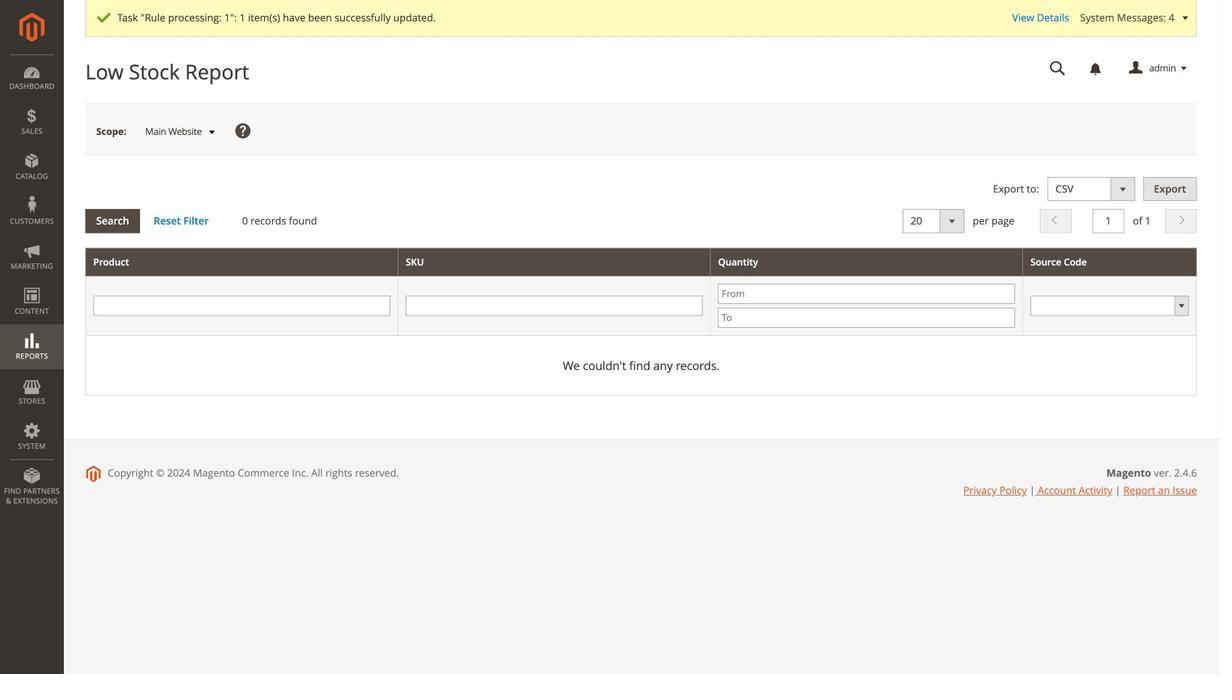 Task type: locate. For each thing, give the bounding box(es) containing it.
menu bar
[[0, 54, 64, 513]]

None text field
[[1093, 209, 1125, 233], [93, 296, 391, 316], [406, 296, 703, 316], [1093, 209, 1125, 233], [93, 296, 391, 316], [406, 296, 703, 316]]

From text field
[[718, 284, 1016, 304]]

None text field
[[1040, 56, 1076, 81]]



Task type: vqa. For each thing, say whether or not it's contained in the screenshot.
the To text box
yes



Task type: describe. For each thing, give the bounding box(es) containing it.
magento admin panel image
[[19, 12, 45, 42]]

To text field
[[718, 308, 1016, 328]]



